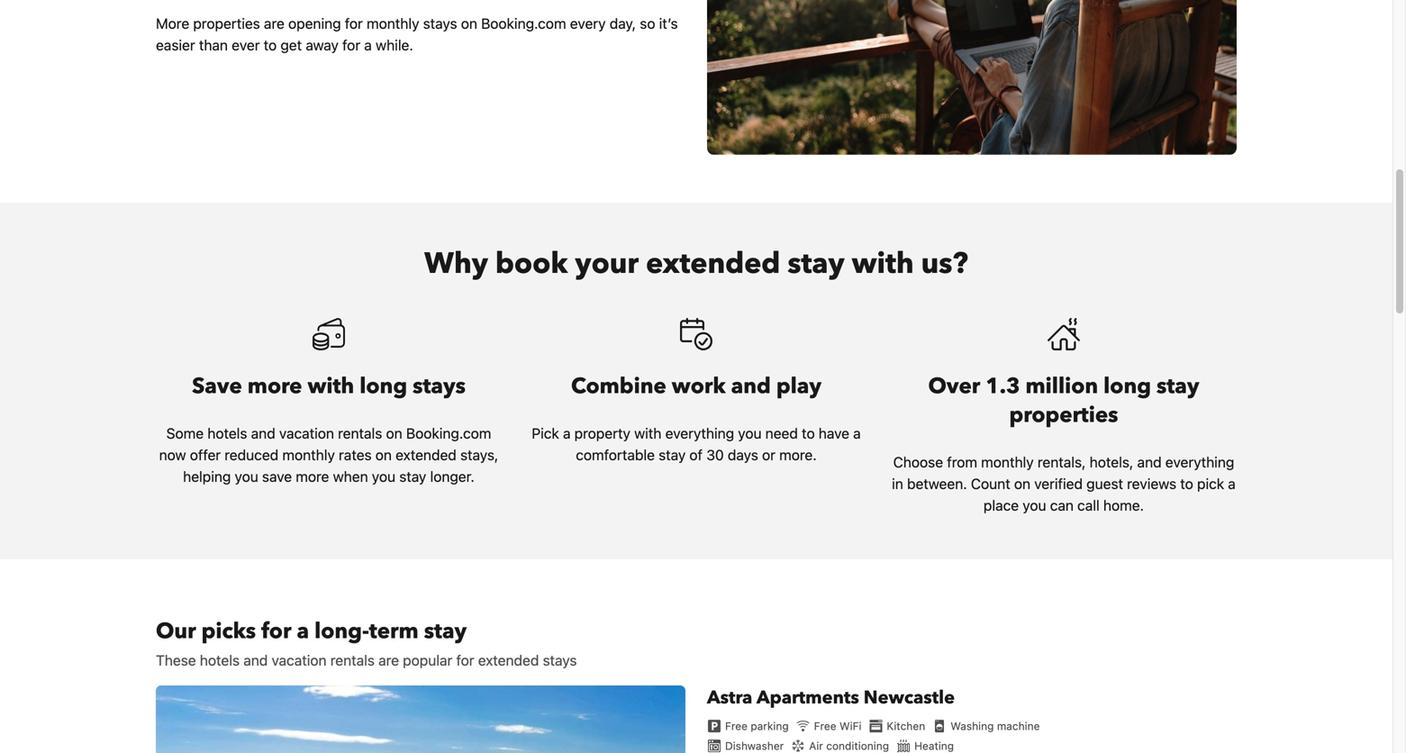 Task type: vqa. For each thing, say whether or not it's contained in the screenshot.


Task type: locate. For each thing, give the bounding box(es) containing it.
apartments
[[757, 686, 859, 710]]

are inside our picks for a long-term stay these hotels and vacation rentals are popular for extended stays
[[378, 652, 399, 669]]

free for free parking
[[725, 720, 748, 732]]

with up the comfortable
[[634, 425, 662, 442]]

more
[[248, 372, 302, 401], [296, 468, 329, 485]]

you right when at the left bottom of page
[[372, 468, 395, 485]]

extended inside some hotels and vacation rentals on booking.com now offer reduced monthly rates on extended stays, helping you save more when you stay longer.
[[396, 446, 457, 463]]

1 long from the left
[[360, 372, 407, 401]]

you up days
[[738, 425, 762, 442]]

to up more.
[[802, 425, 815, 442]]

get
[[280, 37, 302, 54]]

air conditioning
[[809, 740, 889, 752]]

stay
[[788, 244, 845, 283], [1157, 372, 1199, 401], [659, 446, 686, 463], [399, 468, 426, 485], [424, 617, 467, 646]]

1 vertical spatial vacation
[[272, 652, 327, 669]]

are down term
[[378, 652, 399, 669]]

0 vertical spatial properties
[[193, 15, 260, 32]]

save
[[262, 468, 292, 485]]

you inside pick a property with everything you need to have a comfortable stay of 30 days or more.
[[738, 425, 762, 442]]

and up reduced
[[251, 425, 275, 442]]

washing machine
[[950, 720, 1040, 732]]

for right the picks
[[261, 617, 291, 646]]

booking.com left every
[[481, 15, 566, 32]]

booking.com
[[481, 15, 566, 32], [406, 425, 491, 442]]

free wifi
[[814, 720, 862, 732]]

reduced
[[225, 446, 279, 463]]

2 vertical spatial stays
[[543, 652, 577, 669]]

are up get
[[264, 15, 285, 32]]

1 vertical spatial booking.com
[[406, 425, 491, 442]]

0 vertical spatial to
[[264, 37, 277, 54]]

some hotels and vacation rentals on booking.com now offer reduced monthly rates on extended stays, helping you save more when you stay longer.
[[159, 425, 498, 485]]

0 horizontal spatial are
[[264, 15, 285, 32]]

properties up rentals,
[[1009, 400, 1118, 430]]

0 horizontal spatial properties
[[193, 15, 260, 32]]

1 horizontal spatial everything
[[1165, 454, 1234, 471]]

long right "million"
[[1104, 372, 1151, 401]]

1 vertical spatial hotels
[[200, 652, 240, 669]]

1 horizontal spatial free
[[814, 720, 836, 732]]

from
[[947, 454, 977, 471]]

for right the away
[[342, 37, 360, 54]]

more properties are opening for monthly stays on booking.com every day, so it's easier than ever to get away for a while.
[[156, 15, 678, 54]]

choose
[[893, 454, 943, 471]]

monthly up save
[[282, 446, 335, 463]]

rates
[[339, 446, 372, 463]]

more.
[[779, 446, 817, 463]]

with up some hotels and vacation rentals on booking.com now offer reduced monthly rates on extended stays, helping you save more when you stay longer.
[[308, 372, 354, 401]]

to left pick
[[1180, 475, 1193, 492]]

longer.
[[430, 468, 475, 485]]

monthly inside more properties are opening for monthly stays on booking.com every day, so it's easier than ever to get away for a while.
[[367, 15, 419, 32]]

and inside our picks for a long-term stay these hotels and vacation rentals are popular for extended stays
[[243, 652, 268, 669]]

1 horizontal spatial are
[[378, 652, 399, 669]]

to inside more properties are opening for monthly stays on booking.com every day, so it's easier than ever to get away for a while.
[[264, 37, 277, 54]]

to inside choose from monthly rentals, hotels, and everything in between. count on verified guest reviews to pick a place you can call home.
[[1180, 475, 1193, 492]]

stay inside pick a property with everything you need to have a comfortable stay of 30 days or more.
[[659, 446, 686, 463]]

astra
[[707, 686, 752, 710]]

0 vertical spatial are
[[264, 15, 285, 32]]

away
[[306, 37, 339, 54]]

free for free wifi
[[814, 720, 836, 732]]

0 horizontal spatial to
[[264, 37, 277, 54]]

1 horizontal spatial long
[[1104, 372, 1151, 401]]

0 vertical spatial hotels
[[207, 425, 247, 442]]

1 vertical spatial properties
[[1009, 400, 1118, 430]]

0 horizontal spatial with
[[308, 372, 354, 401]]

properties
[[193, 15, 260, 32], [1009, 400, 1118, 430]]

2 horizontal spatial extended
[[646, 244, 780, 283]]

monthly up count
[[981, 454, 1034, 471]]

0 vertical spatial stays
[[423, 15, 457, 32]]

free up dishwasher
[[725, 720, 748, 732]]

everything up pick
[[1165, 454, 1234, 471]]

why book your extended stay with us?
[[424, 244, 968, 283]]

to left get
[[264, 37, 277, 54]]

properties up than
[[193, 15, 260, 32]]

now
[[159, 446, 186, 463]]

0 horizontal spatial monthly
[[282, 446, 335, 463]]

1 vertical spatial rentals
[[330, 652, 375, 669]]

extended
[[646, 244, 780, 283], [396, 446, 457, 463], [478, 652, 539, 669]]

0 vertical spatial everything
[[665, 425, 734, 442]]

2 horizontal spatial monthly
[[981, 454, 1034, 471]]

over
[[928, 372, 980, 401]]

monthly inside choose from monthly rentals, hotels, and everything in between. count on verified guest reviews to pick a place you can call home.
[[981, 454, 1034, 471]]

rentals
[[338, 425, 382, 442], [330, 652, 375, 669]]

washing
[[950, 720, 994, 732]]

monthly inside some hotels and vacation rentals on booking.com now offer reduced monthly rates on extended stays, helping you save more when you stay longer.
[[282, 446, 335, 463]]

2 vertical spatial with
[[634, 425, 662, 442]]

free up air
[[814, 720, 836, 732]]

0 horizontal spatial free
[[725, 720, 748, 732]]

verified
[[1034, 475, 1083, 492]]

and inside some hotels and vacation rentals on booking.com now offer reduced monthly rates on extended stays, helping you save more when you stay longer.
[[251, 425, 275, 442]]

a
[[364, 37, 372, 54], [563, 425, 571, 442], [853, 425, 861, 442], [1228, 475, 1236, 492], [297, 617, 309, 646]]

free
[[725, 720, 748, 732], [814, 720, 836, 732]]

booking.com up stays, on the bottom of page
[[406, 425, 491, 442]]

so
[[640, 15, 655, 32]]

vacation down the long-
[[272, 652, 327, 669]]

hotels up offer
[[207, 425, 247, 442]]

vacation
[[279, 425, 334, 442], [272, 652, 327, 669]]

hotels down the picks
[[200, 652, 240, 669]]

stay inside some hotels and vacation rentals on booking.com now offer reduced monthly rates on extended stays, helping you save more when you stay longer.
[[399, 468, 426, 485]]

some
[[166, 425, 204, 442]]

you left can on the bottom right of page
[[1023, 497, 1046, 514]]

everything inside pick a property with everything you need to have a comfortable stay of 30 days or more.
[[665, 425, 734, 442]]

0 vertical spatial more
[[248, 372, 302, 401]]

rentals up rates
[[338, 425, 382, 442]]

and left the "play"
[[731, 372, 771, 401]]

you
[[738, 425, 762, 442], [235, 468, 258, 485], [372, 468, 395, 485], [1023, 497, 1046, 514]]

0 horizontal spatial long
[[360, 372, 407, 401]]

in
[[892, 475, 903, 492]]

vacation down save more with long stays
[[279, 425, 334, 442]]

0 horizontal spatial everything
[[665, 425, 734, 442]]

everything up the of
[[665, 425, 734, 442]]

a inside choose from monthly rentals, hotels, and everything in between. count on verified guest reviews to pick a place you can call home.
[[1228, 475, 1236, 492]]

helping
[[183, 468, 231, 485]]

more
[[156, 15, 189, 32]]

are inside more properties are opening for monthly stays on booking.com every day, so it's easier than ever to get away for a while.
[[264, 15, 285, 32]]

long up rates
[[360, 372, 407, 401]]

everything
[[665, 425, 734, 442], [1165, 454, 1234, 471]]

1 horizontal spatial monthly
[[367, 15, 419, 32]]

with left us?
[[852, 244, 914, 283]]

1 vertical spatial extended
[[396, 446, 457, 463]]

save more with long stays
[[192, 372, 466, 401]]

for
[[345, 15, 363, 32], [342, 37, 360, 54], [261, 617, 291, 646], [456, 652, 474, 669]]

on
[[461, 15, 477, 32], [386, 425, 402, 442], [375, 446, 392, 463], [1014, 475, 1031, 492]]

day,
[[610, 15, 636, 32]]

long-
[[314, 617, 369, 646]]

hotels inside some hotels and vacation rentals on booking.com now offer reduced monthly rates on extended stays, helping you save more when you stay longer.
[[207, 425, 247, 442]]

extended inside our picks for a long-term stay these hotels and vacation rentals are popular for extended stays
[[478, 652, 539, 669]]

are
[[264, 15, 285, 32], [378, 652, 399, 669]]

pick a property with everything you need to have a comfortable stay of 30 days or more.
[[532, 425, 861, 463]]

need
[[765, 425, 798, 442]]

1 vertical spatial with
[[308, 372, 354, 401]]

1 horizontal spatial extended
[[478, 652, 539, 669]]

0 vertical spatial vacation
[[279, 425, 334, 442]]

1 horizontal spatial to
[[802, 425, 815, 442]]

0 vertical spatial booking.com
[[481, 15, 566, 32]]

rentals inside our picks for a long-term stay these hotels and vacation rentals are popular for extended stays
[[330, 652, 375, 669]]

rentals down the long-
[[330, 652, 375, 669]]

long
[[360, 372, 407, 401], [1104, 372, 1151, 401]]

monthly
[[367, 15, 419, 32], [282, 446, 335, 463], [981, 454, 1034, 471]]

a inside our picks for a long-term stay these hotels and vacation rentals are popular for extended stays
[[297, 617, 309, 646]]

for right opening
[[345, 15, 363, 32]]

2 long from the left
[[1104, 372, 1151, 401]]

of
[[689, 446, 703, 463]]

1 free from the left
[[725, 720, 748, 732]]

1 vertical spatial to
[[802, 425, 815, 442]]

2 vertical spatial to
[[1180, 475, 1193, 492]]

rentals inside some hotels and vacation rentals on booking.com now offer reduced monthly rates on extended stays, helping you save more when you stay longer.
[[338, 425, 382, 442]]

1 horizontal spatial with
[[634, 425, 662, 442]]

conditioning
[[826, 740, 889, 752]]

pick
[[1197, 475, 1224, 492]]

astra apartments newcastle
[[707, 686, 955, 710]]

2 horizontal spatial to
[[1180, 475, 1193, 492]]

kitchen
[[887, 720, 925, 732]]

0 vertical spatial rentals
[[338, 425, 382, 442]]

combine
[[571, 372, 666, 401]]

and down the picks
[[243, 652, 268, 669]]

with
[[852, 244, 914, 283], [308, 372, 354, 401], [634, 425, 662, 442]]

1 vertical spatial are
[[378, 652, 399, 669]]

million
[[1026, 372, 1098, 401]]

2 free from the left
[[814, 720, 836, 732]]

us?
[[921, 244, 968, 283]]

long inside over 1.3 million long stay properties
[[1104, 372, 1151, 401]]

every
[[570, 15, 606, 32]]

0 horizontal spatial extended
[[396, 446, 457, 463]]

stays
[[423, 15, 457, 32], [413, 372, 466, 401], [543, 652, 577, 669]]

and up reviews
[[1137, 454, 1162, 471]]

air
[[809, 740, 823, 752]]

long for million
[[1104, 372, 1151, 401]]

1 vertical spatial more
[[296, 468, 329, 485]]

hotels
[[207, 425, 247, 442], [200, 652, 240, 669]]

properties inside over 1.3 million long stay properties
[[1009, 400, 1118, 430]]

vacation inside some hotels and vacation rentals on booking.com now offer reduced monthly rates on extended stays, helping you save more when you stay longer.
[[279, 425, 334, 442]]

heating
[[914, 740, 954, 752]]

2 vertical spatial extended
[[478, 652, 539, 669]]

1 vertical spatial everything
[[1165, 454, 1234, 471]]

1 horizontal spatial properties
[[1009, 400, 1118, 430]]

monthly up while.
[[367, 15, 419, 32]]

you down reduced
[[235, 468, 258, 485]]

0 vertical spatial with
[[852, 244, 914, 283]]

ever
[[232, 37, 260, 54]]



Task type: describe. For each thing, give the bounding box(es) containing it.
or
[[762, 446, 776, 463]]

your
[[575, 244, 639, 283]]

when
[[333, 468, 368, 485]]

our
[[156, 617, 196, 646]]

picks
[[201, 617, 256, 646]]

stay inside over 1.3 million long stay properties
[[1157, 372, 1199, 401]]

it's
[[659, 15, 678, 32]]

on inside more properties are opening for monthly stays on booking.com every day, so it's easier than ever to get away for a while.
[[461, 15, 477, 32]]

our picks for a long-term stay these hotels and vacation rentals are popular for extended stays
[[156, 617, 577, 669]]

term
[[369, 617, 419, 646]]

newcastle
[[864, 686, 955, 710]]

stays inside our picks for a long-term stay these hotels and vacation rentals are popular for extended stays
[[543, 652, 577, 669]]

combine work and play
[[571, 372, 821, 401]]

choose from monthly rentals, hotels, and everything in between. count on verified guest reviews to pick a place you can call home.
[[892, 454, 1236, 514]]

for right popular on the left bottom
[[456, 652, 474, 669]]

why
[[424, 244, 488, 283]]

a inside more properties are opening for monthly stays on booking.com every day, so it's easier than ever to get away for a while.
[[364, 37, 372, 54]]

easier
[[156, 37, 195, 54]]

dishwasher
[[725, 740, 784, 752]]

you inside choose from monthly rentals, hotels, and everything in between. count on verified guest reviews to pick a place you can call home.
[[1023, 497, 1046, 514]]

stay inside our picks for a long-term stay these hotels and vacation rentals are popular for extended stays
[[424, 617, 467, 646]]

comfortable
[[576, 446, 655, 463]]

property
[[574, 425, 630, 442]]

days
[[728, 446, 758, 463]]

free parking
[[725, 720, 789, 732]]

home.
[[1103, 497, 1144, 514]]

hotels,
[[1090, 454, 1134, 471]]

opening
[[288, 15, 341, 32]]

call
[[1077, 497, 1100, 514]]

rentals,
[[1038, 454, 1086, 471]]

reviews
[[1127, 475, 1177, 492]]

save
[[192, 372, 242, 401]]

pick
[[532, 425, 559, 442]]

guest
[[1087, 475, 1123, 492]]

play
[[776, 372, 821, 401]]

have
[[819, 425, 849, 442]]

booking.com inside more properties are opening for monthly stays on booking.com every day, so it's easier than ever to get away for a while.
[[481, 15, 566, 32]]

can
[[1050, 497, 1074, 514]]

hotels inside our picks for a long-term stay these hotels and vacation rentals are popular for extended stays
[[200, 652, 240, 669]]

long for with
[[360, 372, 407, 401]]

popular
[[403, 652, 452, 669]]

these
[[156, 652, 196, 669]]

0 vertical spatial extended
[[646, 244, 780, 283]]

offer
[[190, 446, 221, 463]]

than
[[199, 37, 228, 54]]

2 horizontal spatial with
[[852, 244, 914, 283]]

book
[[495, 244, 568, 283]]

on inside choose from monthly rentals, hotels, and everything in between. count on verified guest reviews to pick a place you can call home.
[[1014, 475, 1031, 492]]

stays,
[[460, 446, 498, 463]]

properties inside more properties are opening for monthly stays on booking.com every day, so it's easier than ever to get away for a while.
[[193, 15, 260, 32]]

between.
[[907, 475, 967, 492]]

1.3
[[986, 372, 1020, 401]]

booking.com inside some hotels and vacation rentals on booking.com now offer reduced monthly rates on extended stays, helping you save more when you stay longer.
[[406, 425, 491, 442]]

everything inside choose from monthly rentals, hotels, and everything in between. count on verified guest reviews to pick a place you can call home.
[[1165, 454, 1234, 471]]

over 1.3 million long stay properties
[[928, 372, 1199, 430]]

parking
[[751, 720, 789, 732]]

stays inside more properties are opening for monthly stays on booking.com every day, so it's easier than ever to get away for a while.
[[423, 15, 457, 32]]

work
[[672, 372, 726, 401]]

count
[[971, 475, 1010, 492]]

while.
[[376, 37, 413, 54]]

vacation inside our picks for a long-term stay these hotels and vacation rentals are popular for extended stays
[[272, 652, 327, 669]]

place
[[984, 497, 1019, 514]]

machine
[[997, 720, 1040, 732]]

more inside some hotels and vacation rentals on booking.com now offer reduced monthly rates on extended stays, helping you save more when you stay longer.
[[296, 468, 329, 485]]

wifi
[[840, 720, 862, 732]]

and inside choose from monthly rentals, hotels, and everything in between. count on verified guest reviews to pick a place you can call home.
[[1137, 454, 1162, 471]]

to inside pick a property with everything you need to have a comfortable stay of 30 days or more.
[[802, 425, 815, 442]]

30
[[706, 446, 724, 463]]

1 vertical spatial stays
[[413, 372, 466, 401]]

with inside pick a property with everything you need to have a comfortable stay of 30 days or more.
[[634, 425, 662, 442]]



